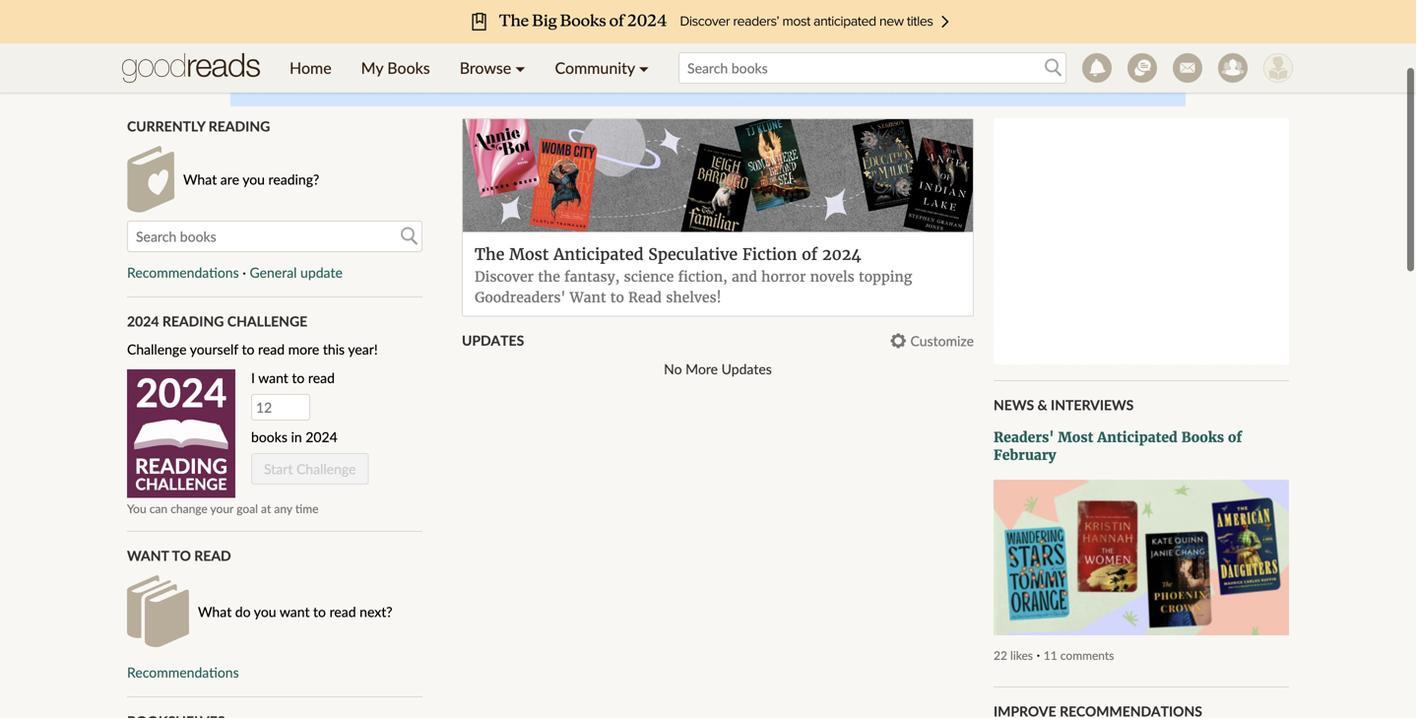 Task type: vqa. For each thing, say whether or not it's contained in the screenshot.
▾ related to Browse ▾
yes



Task type: locate. For each thing, give the bounding box(es) containing it.
start challenge button
[[251, 453, 369, 485]]

1 horizontal spatial anticipated
[[1098, 429, 1178, 446]]

most for readers'
[[1058, 429, 1094, 446]]

advertisement element
[[231, 0, 1186, 106], [994, 118, 1290, 365]]

▾ right community
[[639, 58, 649, 77]]

no
[[664, 360, 682, 377]]

challenge down in at bottom left
[[296, 461, 356, 478]]

read left the more
[[258, 341, 285, 358]]

likes
[[1011, 648, 1033, 662]]

the most anticipated speculative fiction of 2024 link
[[475, 245, 862, 264]]

1 vertical spatial anticipated
[[1098, 429, 1178, 446]]

1 recommendations from the top
[[127, 264, 239, 281]]

recommendations for recommendations
[[127, 664, 239, 681]]

want
[[258, 370, 288, 386], [280, 604, 310, 620]]

0 vertical spatial updates
[[462, 332, 524, 349]]

books inside "menu"
[[387, 58, 430, 77]]

▾ right browse
[[516, 58, 526, 77]]

anticipated inside readers' most anticipated books of february
[[1098, 429, 1178, 446]]

what
[[183, 171, 217, 188], [198, 604, 232, 620]]

to down the more
[[292, 370, 305, 386]]

1 vertical spatial updates
[[722, 360, 772, 377]]

novels
[[810, 268, 855, 285]]

books
[[387, 58, 430, 77], [1182, 429, 1225, 446]]

0 horizontal spatial anticipated
[[554, 245, 644, 264]]

challenge up challenge yourself to read more this year!
[[227, 313, 308, 330]]

you right do
[[254, 604, 276, 620]]

0 vertical spatial you
[[243, 171, 265, 188]]

1 horizontal spatial read
[[629, 288, 662, 306]]

2024
[[823, 245, 862, 264], [127, 313, 159, 330], [136, 369, 227, 416], [306, 429, 338, 445]]

fantasy,
[[565, 268, 620, 285]]

you for do
[[254, 604, 276, 620]]

currently reading
[[127, 118, 270, 134]]

· left 11
[[1037, 646, 1041, 663]]

0 horizontal spatial most
[[509, 245, 549, 264]]

comments
[[1061, 648, 1115, 662]]

change
[[171, 501, 208, 516]]

0 vertical spatial read
[[629, 288, 662, 306]]

to
[[611, 288, 624, 306], [242, 341, 255, 358], [292, 370, 305, 386], [172, 547, 191, 564], [313, 604, 326, 620]]

books
[[251, 429, 288, 445]]

you right are
[[243, 171, 265, 188]]

recommendations link
[[127, 264, 239, 281], [127, 664, 239, 681]]

home link
[[275, 43, 346, 93]]

menu
[[275, 43, 664, 93]]

recommendations down do
[[127, 664, 239, 681]]

0 vertical spatial want
[[570, 288, 606, 306]]

can
[[149, 501, 168, 516]]

updates
[[462, 332, 524, 349], [722, 360, 772, 377]]

1 horizontal spatial want
[[570, 288, 606, 306]]

recommendations link up 2024 reading challenge
[[127, 264, 239, 281]]

1 vertical spatial recommendations
[[127, 664, 239, 681]]

2 vertical spatial challenge
[[296, 461, 356, 478]]

more
[[686, 360, 718, 377]]

1 vertical spatial challenge
[[127, 341, 187, 358]]

1 vertical spatial read
[[308, 370, 335, 386]]

read down this
[[308, 370, 335, 386]]

1 horizontal spatial of
[[1229, 429, 1243, 446]]

1 horizontal spatial most
[[1058, 429, 1094, 446]]

0 horizontal spatial of
[[802, 245, 818, 264]]

want
[[570, 288, 606, 306], [127, 547, 169, 564]]

readers' most anticipated books of february
[[994, 429, 1243, 464]]

0 horizontal spatial books
[[387, 58, 430, 77]]

0 vertical spatial read
[[258, 341, 285, 358]]

i
[[251, 370, 255, 386]]

▾ for community ▾
[[639, 58, 649, 77]]

1 vertical spatial ·
[[1037, 646, 1041, 663]]

most inside the most anticipated speculative fiction of 2024 discover the fantasy, science fiction, and horror novels topping goodreaders' want to read shelves!
[[509, 245, 549, 264]]

0 vertical spatial anticipated
[[554, 245, 644, 264]]

most
[[509, 245, 549, 264], [1058, 429, 1094, 446]]

1 vertical spatial you
[[254, 604, 276, 620]]

anticipated inside the most anticipated speculative fiction of 2024 discover the fantasy, science fiction, and horror novels topping goodreaders' want to read shelves!
[[554, 245, 644, 264]]

most up the
[[509, 245, 549, 264]]

what are you reading?
[[183, 171, 319, 188]]

want down fantasy,
[[570, 288, 606, 306]]

read left next?
[[330, 604, 356, 620]]

▾ inside popup button
[[639, 58, 649, 77]]

recommendations up 2024 reading challenge
[[127, 264, 239, 281]]

topping
[[859, 268, 913, 285]]

1 vertical spatial read
[[194, 547, 231, 564]]

to left next?
[[313, 604, 326, 620]]

speculative
[[649, 245, 738, 264]]

1 horizontal spatial ▾
[[639, 58, 649, 77]]

2 recommendations from the top
[[127, 664, 239, 681]]

challenge inside button
[[296, 461, 356, 478]]

the
[[475, 245, 505, 264]]

the
[[538, 268, 560, 285]]

my
[[361, 58, 383, 77]]

0 vertical spatial of
[[802, 245, 818, 264]]

1 vertical spatial reading
[[162, 313, 224, 330]]

no more updates
[[664, 360, 772, 377]]

1 horizontal spatial ·
[[1037, 646, 1041, 663]]

0 vertical spatial books
[[387, 58, 430, 77]]

reading up yourself
[[162, 313, 224, 330]]

news
[[994, 397, 1035, 413]]

most for the
[[509, 245, 549, 264]]

0 vertical spatial reading
[[209, 118, 270, 134]]

of inside readers' most anticipated books of february
[[1229, 429, 1243, 446]]

0 vertical spatial most
[[509, 245, 549, 264]]

2 recommendations link from the top
[[127, 664, 239, 681]]

read down your
[[194, 547, 231, 564]]

0 vertical spatial what
[[183, 171, 217, 188]]

you for are
[[243, 171, 265, 188]]

you
[[127, 501, 146, 516]]

1 vertical spatial most
[[1058, 429, 1094, 446]]

challenge yourself to read more this year!
[[127, 341, 378, 358]]

1 vertical spatial recommendations link
[[127, 664, 239, 681]]

my group discussions image
[[1128, 53, 1158, 83]]

read for want
[[308, 370, 335, 386]]

want right "i"
[[258, 370, 288, 386]]

menu containing home
[[275, 43, 664, 93]]

1 vertical spatial books
[[1182, 429, 1225, 446]]

read inside the most anticipated speculative fiction of 2024 discover the fantasy, science fiction, and horror novels topping goodreaders' want to read shelves!
[[629, 288, 662, 306]]

Search for books to add to your shelves search field
[[679, 52, 1067, 84]]

inbox image
[[1173, 53, 1203, 83]]

0 vertical spatial recommendations
[[127, 264, 239, 281]]

0 horizontal spatial updates
[[462, 332, 524, 349]]

1 vertical spatial want
[[127, 547, 169, 564]]

challenge left yourself
[[127, 341, 187, 358]]

recommendations link down do
[[127, 664, 239, 681]]

1 horizontal spatial updates
[[722, 360, 772, 377]]

of
[[802, 245, 818, 264], [1229, 429, 1243, 446]]

0 horizontal spatial want
[[127, 547, 169, 564]]

·
[[243, 264, 246, 281], [1037, 646, 1041, 663]]

1 recommendations link from the top
[[127, 264, 239, 281]]

update
[[301, 264, 343, 281]]

discover
[[475, 268, 534, 285]]

any
[[274, 501, 292, 516]]

time
[[295, 501, 319, 516]]

most inside readers' most anticipated books of february
[[1058, 429, 1094, 446]]

to down fantasy,
[[611, 288, 624, 306]]

science
[[624, 268, 674, 285]]

fiction
[[743, 245, 797, 264]]

want right do
[[280, 604, 310, 620]]

updates right more
[[722, 360, 772, 377]]

0 horizontal spatial ▾
[[516, 58, 526, 77]]

the most anticipated speculative fiction of 2024 discover the fantasy, science fiction, and horror novels topping goodreaders' want to read shelves!
[[475, 245, 913, 306]]

year!
[[348, 341, 378, 358]]

0 vertical spatial ·
[[243, 264, 246, 281]]

you
[[243, 171, 265, 188], [254, 604, 276, 620]]

start challenge
[[264, 461, 356, 478]]

· left general
[[243, 264, 246, 281]]

news & interviews
[[994, 397, 1134, 413]]

1 ▾ from the left
[[516, 58, 526, 77]]

recommendations
[[127, 264, 239, 281], [127, 664, 239, 681]]

to down change
[[172, 547, 191, 564]]

yourself
[[190, 341, 238, 358]]

read
[[629, 288, 662, 306], [194, 547, 231, 564]]

2 ▾ from the left
[[639, 58, 649, 77]]

most down news & interviews
[[1058, 429, 1094, 446]]

what do you want to read next?
[[198, 604, 393, 620]]

1 vertical spatial what
[[198, 604, 232, 620]]

what left do
[[198, 604, 232, 620]]

of inside the most anticipated speculative fiction of 2024 discover the fantasy, science fiction, and horror novels topping goodreaders' want to read shelves!
[[802, 245, 818, 264]]

reading up are
[[209, 118, 270, 134]]

want down can
[[127, 547, 169, 564]]

general update button
[[250, 264, 343, 281]]

reading
[[135, 453, 227, 478]]

anticipated for speculative
[[554, 245, 644, 264]]

1 horizontal spatial books
[[1182, 429, 1225, 446]]

readers'
[[994, 429, 1055, 446]]

challenge
[[227, 313, 308, 330], [127, 341, 187, 358], [296, 461, 356, 478]]

updates down goodreaders'
[[462, 332, 524, 349]]

anticipated up fantasy,
[[554, 245, 644, 264]]

in
[[291, 429, 302, 445]]

anticipated
[[554, 245, 644, 264], [1098, 429, 1178, 446]]

0 vertical spatial recommendations link
[[127, 264, 239, 281]]

read down science
[[629, 288, 662, 306]]

read
[[258, 341, 285, 358], [308, 370, 335, 386], [330, 604, 356, 620]]

1 vertical spatial of
[[1229, 429, 1243, 446]]

do
[[235, 604, 251, 620]]

goodreaders'
[[475, 288, 566, 306]]

reading
[[209, 118, 270, 134], [162, 313, 224, 330]]

what left are
[[183, 171, 217, 188]]

▾
[[516, 58, 526, 77], [639, 58, 649, 77]]

▾ inside popup button
[[516, 58, 526, 77]]

anticipated down interviews
[[1098, 429, 1178, 446]]



Task type: describe. For each thing, give the bounding box(es) containing it.
1 vertical spatial advertisement element
[[994, 118, 1290, 365]]

11
[[1044, 648, 1058, 662]]

want to read
[[127, 547, 231, 564]]

currently
[[127, 118, 205, 134]]

notifications image
[[1083, 53, 1112, 83]]

your
[[210, 501, 234, 516]]

2024 reading challenge
[[127, 313, 308, 330]]

horror
[[762, 268, 806, 285]]

this
[[323, 341, 345, 358]]

browse ▾ button
[[445, 43, 540, 93]]

next?
[[360, 604, 393, 620]]

customize
[[911, 332, 974, 349]]

my books link
[[346, 43, 445, 93]]

start
[[264, 461, 293, 478]]

recommendations · general update
[[127, 264, 343, 281]]

general
[[250, 264, 297, 281]]

sam green image
[[1264, 53, 1294, 83]]

challenge
[[135, 474, 227, 493]]

browse ▾
[[460, 58, 526, 77]]

22
[[994, 648, 1008, 662]]

my books
[[361, 58, 430, 77]]

february
[[994, 446, 1057, 464]]

are
[[220, 171, 239, 188]]

community
[[555, 58, 635, 77]]

Number of books you want to read in 2024 number field
[[251, 394, 310, 421]]

reading for currently
[[209, 118, 270, 134]]

recommendations for recommendations · general update
[[127, 264, 239, 281]]

0 horizontal spatial read
[[194, 547, 231, 564]]

1 vertical spatial want
[[280, 604, 310, 620]]

the most anticipated speculative fiction of 2024 image
[[463, 119, 973, 232]]

community ▾ button
[[540, 43, 664, 93]]

books in 2024
[[251, 429, 338, 445]]

readers' most anticipated books of february image
[[994, 480, 1290, 635]]

books inside readers' most anticipated books of february
[[1182, 429, 1225, 446]]

anticipated for books
[[1098, 429, 1178, 446]]

to inside the most anticipated speculative fiction of 2024 discover the fantasy, science fiction, and horror novels topping goodreaders' want to read shelves!
[[611, 288, 624, 306]]

interviews
[[1051, 397, 1134, 413]]

you can change your goal at any time
[[127, 501, 319, 516]]

and
[[732, 268, 758, 285]]

shelves!
[[666, 288, 722, 306]]

0 horizontal spatial ·
[[243, 264, 246, 281]]

to up "i"
[[242, 341, 255, 358]]

reading?
[[269, 171, 319, 188]]

at
[[261, 501, 271, 516]]

22 likes · 11 comments
[[994, 646, 1115, 663]]

friend requests image
[[1219, 53, 1248, 83]]

0 vertical spatial challenge
[[227, 313, 308, 330]]

fiction,
[[678, 268, 728, 285]]

browse
[[460, 58, 512, 77]]

Search for books to add to your shelves search field
[[127, 221, 423, 252]]

customize button
[[891, 332, 974, 349]]

2024 inside the most anticipated speculative fiction of 2024 discover the fantasy, science fiction, and horror novels topping goodreaders' want to read shelves!
[[823, 245, 862, 264]]

read for yourself
[[258, 341, 285, 358]]

i want to read
[[251, 370, 335, 386]]

readers' most anticipated books of february link
[[994, 429, 1290, 464]]

want inside the most anticipated speculative fiction of 2024 discover the fantasy, science fiction, and horror novels topping goodreaders' want to read shelves!
[[570, 288, 606, 306]]

&
[[1038, 397, 1048, 413]]

Search books text field
[[679, 52, 1067, 84]]

0 vertical spatial advertisement element
[[231, 0, 1186, 106]]

goal
[[237, 501, 258, 516]]

0 vertical spatial want
[[258, 370, 288, 386]]

reading for 2024
[[162, 313, 224, 330]]

2 vertical spatial read
[[330, 604, 356, 620]]

home
[[290, 58, 332, 77]]

more
[[288, 341, 319, 358]]

what for what are you reading?
[[183, 171, 217, 188]]

reading challenge
[[135, 453, 227, 493]]

Search books text field
[[127, 221, 423, 252]]

community ▾
[[555, 58, 649, 77]]

what for what do you want to read next?
[[198, 604, 232, 620]]

▾ for browse ▾
[[516, 58, 526, 77]]



